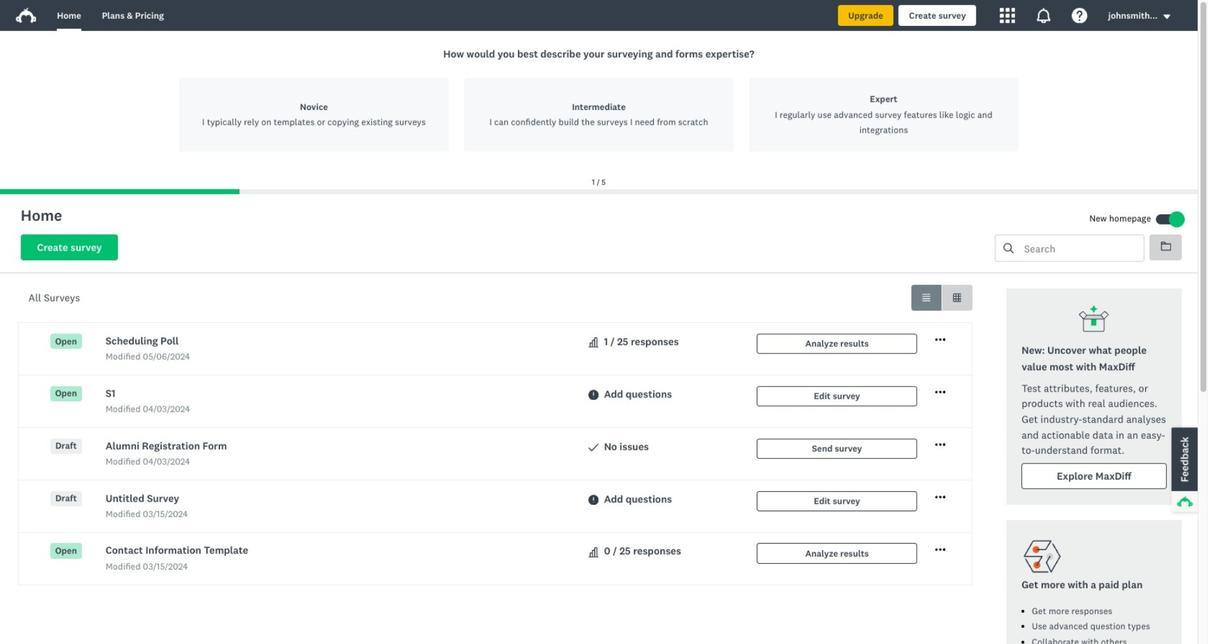 Task type: describe. For each thing, give the bounding box(es) containing it.
4 open menu image from the top
[[936, 492, 946, 503]]

1 brand logo image from the top
[[16, 5, 36, 26]]

notification center icon image
[[1036, 8, 1052, 23]]

6 open menu image from the top
[[936, 549, 946, 551]]

folders image
[[1161, 241, 1172, 252]]

warning image
[[589, 390, 599, 400]]

help icon image
[[1073, 8, 1088, 23]]

1 open menu image from the top
[[936, 335, 946, 345]]

3 open menu image from the top
[[936, 444, 946, 446]]

folders image
[[1161, 242, 1172, 251]]

search image
[[1004, 243, 1014, 254]]

no issues image
[[589, 442, 599, 453]]

response count image for 1st open menu icon from the bottom of the page
[[589, 547, 599, 558]]

1 open menu image from the top
[[936, 339, 946, 341]]

response count image
[[589, 337, 599, 348]]



Task type: locate. For each thing, give the bounding box(es) containing it.
4 open menu image from the top
[[936, 496, 946, 499]]

3 open menu image from the top
[[936, 391, 946, 394]]

response count image for first open menu icon
[[589, 337, 599, 348]]

Search text field
[[1014, 236, 1144, 262]]

search image
[[1004, 243, 1014, 254]]

dropdown arrow icon image
[[1163, 12, 1172, 21], [1164, 14, 1171, 19]]

warning image
[[589, 495, 599, 505]]

2 open menu image from the top
[[936, 387, 946, 398]]

2 open menu image from the top
[[936, 440, 946, 450]]

5 open menu image from the top
[[936, 545, 946, 555]]

products icon image
[[1000, 8, 1016, 23], [1000, 8, 1016, 23]]

brand logo image
[[16, 5, 36, 26], [16, 8, 36, 23]]

open menu image
[[936, 339, 946, 341], [936, 440, 946, 450], [936, 444, 946, 446], [936, 492, 946, 503], [936, 545, 946, 555], [936, 549, 946, 551]]

2 brand logo image from the top
[[16, 8, 36, 23]]

dialog
[[0, 31, 1198, 195]]

open menu image
[[936, 335, 946, 345], [936, 387, 946, 398], [936, 391, 946, 394], [936, 496, 946, 499]]

group
[[912, 285, 973, 311]]

response based pricing icon image
[[1022, 536, 1064, 577]]

max diff icon image
[[1079, 304, 1110, 336]]

response count image
[[589, 337, 599, 348], [589, 547, 599, 558], [589, 547, 599, 558]]



